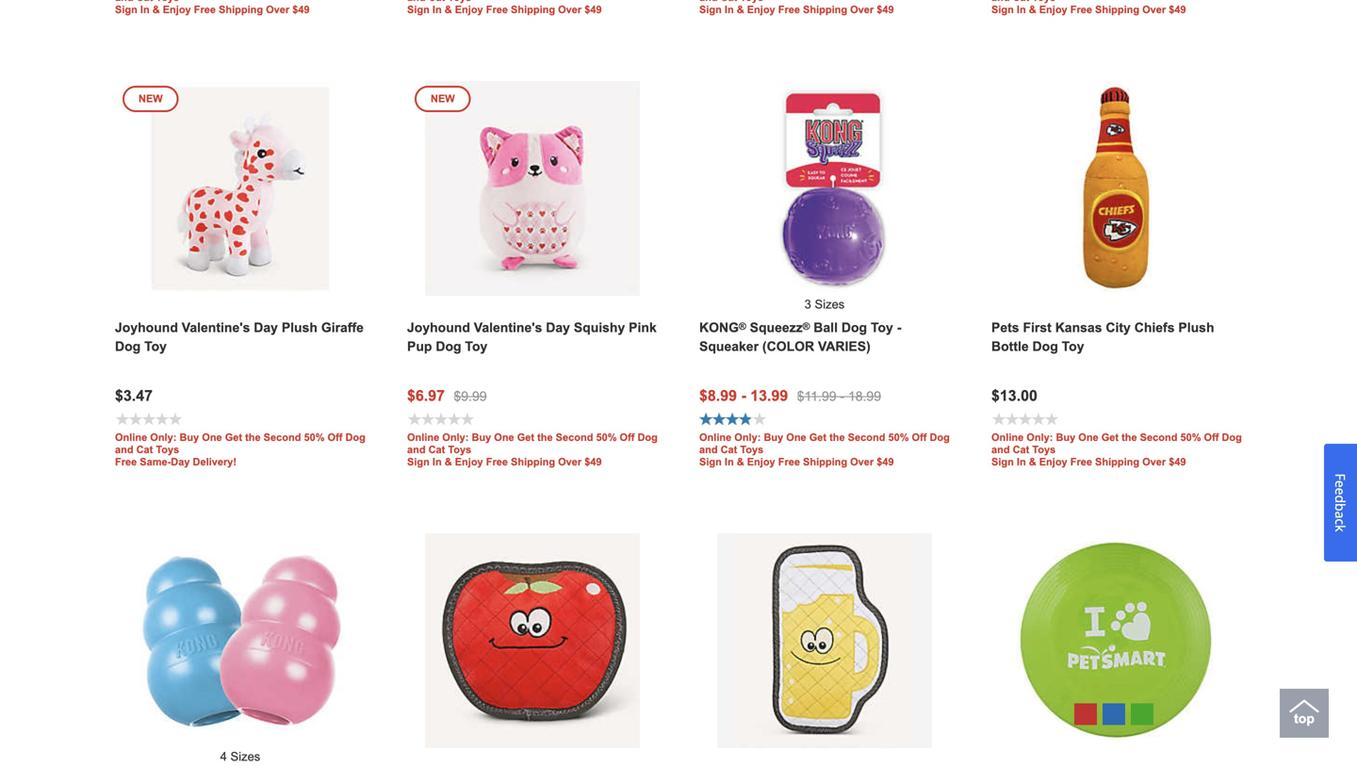 Task type: describe. For each thing, give the bounding box(es) containing it.
dog inside the joyhound valentine's day plush giraffe dog toy
[[115, 339, 141, 354]]

pink
[[629, 320, 657, 335]]

3 and from the left
[[700, 444, 718, 456]]

chiefs
[[1135, 320, 1175, 335]]

2 only: from the left
[[442, 432, 469, 443]]

f e e d b a c k button
[[1325, 444, 1358, 562]]

delivery!
[[193, 456, 237, 468]]

3 buy from the left
[[764, 432, 784, 443]]

3 get from the left
[[810, 432, 827, 443]]

first
[[1023, 320, 1052, 335]]

ball dog toy - squeaker (color varies)
[[700, 320, 902, 354]]

$9.99
[[454, 389, 487, 404]]

3 sign in & enjoy free shipping over $49 link from the left
[[679, 0, 971, 50]]

2 toys from the left
[[448, 444, 472, 456]]

sign in & enjoy free shipping over $49 for 2nd sign in & enjoy free shipping over $49 link
[[407, 4, 602, 15]]

4 and from the left
[[992, 444, 1010, 456]]

bottle
[[992, 339, 1029, 354]]

4 sizes
[[220, 750, 260, 764]]

f
[[1332, 474, 1350, 480]]

plush inside pets first kansas city chiefs plush bottle dog toy
[[1179, 320, 1215, 335]]

dog inside ball dog toy - squeaker (color varies)
[[842, 320, 867, 335]]

$3.47
[[115, 387, 153, 404]]

3 cat from the left
[[721, 444, 738, 456]]

dog inside joyhound valentine's day squishy pink pup dog toy
[[436, 339, 462, 354]]

buy inside 'online only: buy one get the second 50% off dog and cat toys free same-day delivery!'
[[180, 432, 199, 443]]

plush inside the joyhound valentine's day plush giraffe dog toy
[[282, 320, 318, 335]]

online inside 'online only: buy one get the second 50% off dog and cat toys free same-day delivery!'
[[115, 432, 147, 443]]

3 second from the left
[[848, 432, 886, 443]]

a
[[1332, 511, 1350, 519]]

4 one from the left
[[1079, 432, 1099, 443]]

valentine's for dog
[[474, 320, 542, 335]]

top
[[1294, 712, 1315, 726]]

joyhound valentine's day squishy pink pup dog toy
[[407, 320, 657, 354]]

2 50% from the left
[[596, 432, 617, 443]]

$11.99
[[797, 389, 837, 404]]

3 toys from the left
[[740, 444, 764, 456]]

- inside ball dog toy - squeaker (color varies)
[[897, 320, 902, 335]]

only: inside 'online only: buy one get the second 50% off dog and cat toys free same-day delivery!'
[[150, 432, 177, 443]]

4 the from the left
[[1122, 432, 1138, 443]]

online only: buy one get the second 50% off dog and cat toys sign in & enjoy free shipping over $49 for pets first kansas city chiefs plush bottle dog toy
[[992, 432, 1242, 468]]

sign in & enjoy free shipping over $49 for second sign in & enjoy free shipping over $49 link from right
[[700, 4, 894, 15]]

ball
[[814, 320, 838, 335]]

pets
[[992, 320, 1020, 335]]

$8.99 - 13.99 $11.99 - 18.99
[[700, 387, 881, 404]]

city
[[1106, 320, 1131, 335]]

free inside 'online only: buy one get the second 50% off dog and cat toys free same-day delivery!'
[[115, 456, 137, 468]]

day for squishy
[[546, 320, 570, 335]]

the inside 'online only: buy one get the second 50% off dog and cat toys free same-day delivery!'
[[245, 432, 261, 443]]

50% inside 'online only: buy one get the second 50% off dog and cat toys free same-day delivery!'
[[304, 432, 325, 443]]

2 sign in & enjoy free shipping over $49 link from the left
[[387, 0, 679, 50]]

3 50% from the left
[[888, 432, 909, 443]]

kong
[[700, 320, 739, 335]]

squeezz
[[750, 320, 803, 335]]

dog inside 'online only: buy one get the second 50% off dog and cat toys free same-day delivery!'
[[345, 432, 366, 443]]

3 online from the left
[[700, 432, 732, 443]]

$13.00
[[992, 387, 1038, 404]]

pup
[[407, 339, 432, 354]]

joyhound valentine's day plush giraffe dog toy
[[115, 320, 364, 354]]

2 buy from the left
[[472, 432, 491, 443]]

toy inside ball dog toy - squeaker (color varies)
[[871, 320, 894, 335]]

4 second from the left
[[1140, 432, 1178, 443]]

day inside 'online only: buy one get the second 50% off dog and cat toys free same-day delivery!'
[[171, 456, 190, 468]]

4 buy from the left
[[1056, 432, 1076, 443]]

4 cat from the left
[[1013, 444, 1030, 456]]

squishy
[[574, 320, 625, 335]]

$6.97 $9.99
[[407, 387, 487, 404]]

valentine's for toy
[[182, 320, 250, 335]]

off inside 'online only: buy one get the second 50% off dog and cat toys free same-day delivery!'
[[328, 432, 343, 443]]

$8.99
[[700, 387, 737, 404]]

3 off from the left
[[912, 432, 927, 443]]

day for plush
[[254, 320, 278, 335]]

4
[[220, 750, 227, 764]]

new for joyhound valentine's day squishy pink pup dog toy
[[431, 93, 455, 104]]

2 online from the left
[[407, 432, 440, 443]]

b
[[1332, 503, 1350, 511]]

new for joyhound valentine's day plush giraffe dog toy
[[139, 93, 163, 104]]

kansas
[[1056, 320, 1103, 335]]

2 cat from the left
[[429, 444, 445, 456]]

one inside 'online only: buy one get the second 50% off dog and cat toys free same-day delivery!'
[[202, 432, 222, 443]]

sizes for 4 sizes
[[231, 750, 260, 764]]



Task type: vqa. For each thing, say whether or not it's contained in the screenshot.
second Online from the left
yes



Task type: locate. For each thing, give the bounding box(es) containing it.
sign in & enjoy free shipping over $49
[[115, 4, 310, 15], [407, 4, 602, 15], [700, 4, 894, 15], [992, 4, 1187, 15]]

sign in & enjoy free shipping over $49 for 4th sign in & enjoy free shipping over $49 link from right
[[115, 4, 310, 15]]

2 and from the left
[[407, 444, 426, 456]]

day left the squishy
[[546, 320, 570, 335]]

2 horizontal spatial -
[[897, 320, 902, 335]]

4 only: from the left
[[1027, 432, 1053, 443]]

1 buy from the left
[[180, 432, 199, 443]]

d
[[1332, 495, 1350, 503]]

online down $13.00
[[992, 432, 1024, 443]]

toy inside pets first kansas city chiefs plush bottle dog toy
[[1062, 339, 1085, 354]]

1 horizontal spatial ®
[[803, 321, 810, 332]]

second
[[264, 432, 301, 443], [556, 432, 593, 443], [848, 432, 886, 443], [1140, 432, 1178, 443]]

4 off from the left
[[1204, 432, 1219, 443]]

f e e d b a c k
[[1332, 474, 1350, 532]]

valentine's
[[182, 320, 250, 335], [474, 320, 542, 335]]

2 horizontal spatial online only: buy one get the second 50% off dog and cat toys sign in & enjoy free shipping over $49
[[992, 432, 1242, 468]]

1 toys from the left
[[156, 444, 179, 456]]

0 horizontal spatial joyhound
[[115, 320, 178, 335]]

(color
[[763, 339, 815, 354]]

1 new from the left
[[139, 93, 163, 104]]

joyhound inside joyhound valentine's day squishy pink pup dog toy
[[407, 320, 470, 335]]

off
[[328, 432, 343, 443], [620, 432, 635, 443], [912, 432, 927, 443], [1204, 432, 1219, 443]]

valentine's inside joyhound valentine's day squishy pink pup dog toy
[[474, 320, 542, 335]]

4 sizes link
[[94, 502, 387, 766]]

- right ball
[[897, 320, 902, 335]]

e
[[1332, 480, 1350, 488], [1332, 488, 1350, 495]]

3 online only: buy one get the second 50% off dog and cat toys sign in & enjoy free shipping over $49 from the left
[[992, 432, 1242, 468]]

cat down $13.00
[[1013, 444, 1030, 456]]

online
[[115, 432, 147, 443], [407, 432, 440, 443], [700, 432, 732, 443], [992, 432, 1024, 443]]

and down '$8.99' in the bottom right of the page
[[700, 444, 718, 456]]

online only: buy one get the second 50% off dog and cat toys free same-day delivery!
[[115, 432, 366, 468]]

toys down $9.99 in the left bottom of the page
[[448, 444, 472, 456]]

2 horizontal spatial day
[[546, 320, 570, 335]]

plush right chiefs
[[1179, 320, 1215, 335]]

shipping
[[219, 4, 263, 15], [511, 4, 555, 15], [803, 4, 848, 15], [1095, 4, 1140, 15], [511, 456, 555, 468], [803, 456, 848, 468], [1095, 456, 1140, 468]]

toys down $13.00
[[1033, 444, 1056, 456]]

1 online from the left
[[115, 432, 147, 443]]

k
[[1332, 525, 1350, 532]]

2 second from the left
[[556, 432, 593, 443]]

0 horizontal spatial online only: buy one get the second 50% off dog and cat toys sign in & enjoy free shipping over $49
[[407, 432, 658, 468]]

dog
[[842, 320, 867, 335], [115, 339, 141, 354], [436, 339, 462, 354], [1033, 339, 1058, 354], [345, 432, 366, 443], [638, 432, 658, 443], [930, 432, 950, 443], [1222, 432, 1242, 443]]

online down $6.97
[[407, 432, 440, 443]]

0 horizontal spatial new
[[139, 93, 163, 104]]

4 get from the left
[[1102, 432, 1119, 443]]

0 horizontal spatial day
[[171, 456, 190, 468]]

1 sign in & enjoy free shipping over $49 link from the left
[[94, 0, 387, 50]]

e down f
[[1332, 488, 1350, 495]]

1 second from the left
[[264, 432, 301, 443]]

1 vertical spatial sizes
[[231, 750, 260, 764]]

pets first kansas city chiefs plush bottle dog toy
[[992, 320, 1215, 354]]

1 horizontal spatial valentine's
[[474, 320, 542, 335]]

varies)
[[818, 339, 871, 354]]

2 joyhound from the left
[[407, 320, 470, 335]]

new
[[139, 93, 163, 104], [431, 93, 455, 104]]

kong ® squeezz ®
[[700, 320, 810, 335]]

2 get from the left
[[517, 432, 535, 443]]

cat inside 'online only: buy one get the second 50% off dog and cat toys free same-day delivery!'
[[136, 444, 153, 456]]

4 toys from the left
[[1033, 444, 1056, 456]]

and down $6.97
[[407, 444, 426, 456]]

1 50% from the left
[[304, 432, 325, 443]]

enjoy
[[163, 4, 191, 15], [455, 4, 483, 15], [747, 4, 776, 15], [1040, 4, 1068, 15], [455, 456, 483, 468], [747, 456, 776, 468], [1040, 456, 1068, 468]]

and
[[115, 444, 133, 456], [407, 444, 426, 456], [700, 444, 718, 456], [992, 444, 1010, 456]]

same-
[[140, 456, 171, 468]]

3 sign in & enjoy free shipping over $49 from the left
[[700, 4, 894, 15]]

e up d
[[1332, 480, 1350, 488]]

only: down $13.00
[[1027, 432, 1053, 443]]

joyhound
[[115, 320, 178, 335], [407, 320, 470, 335]]

day
[[254, 320, 278, 335], [546, 320, 570, 335], [171, 456, 190, 468]]

2 ® from the left
[[803, 321, 810, 332]]

toy
[[871, 320, 894, 335], [144, 339, 167, 354], [465, 339, 488, 354], [1062, 339, 1085, 354]]

-
[[897, 320, 902, 335], [741, 387, 746, 404], [840, 389, 845, 404]]

3 one from the left
[[787, 432, 807, 443]]

sizes right 4
[[231, 750, 260, 764]]

0 horizontal spatial plush
[[282, 320, 318, 335]]

18.99
[[848, 389, 881, 404]]

2 off from the left
[[620, 432, 635, 443]]

toy up $3.47
[[144, 339, 167, 354]]

and down $13.00
[[992, 444, 1010, 456]]

plush left giraffe
[[282, 320, 318, 335]]

1 horizontal spatial day
[[254, 320, 278, 335]]

1 and from the left
[[115, 444, 133, 456]]

1 horizontal spatial -
[[840, 389, 845, 404]]

2 one from the left
[[494, 432, 514, 443]]

joyhound inside the joyhound valentine's day plush giraffe dog toy
[[115, 320, 178, 335]]

2 online only: buy one get the second 50% off dog and cat toys sign in & enjoy free shipping over $49 from the left
[[700, 432, 950, 468]]

get
[[225, 432, 242, 443], [517, 432, 535, 443], [810, 432, 827, 443], [1102, 432, 1119, 443]]

0 horizontal spatial ®
[[739, 321, 746, 332]]

sizes
[[815, 297, 845, 311], [231, 750, 260, 764]]

get inside 'online only: buy one get the second 50% off dog and cat toys free same-day delivery!'
[[225, 432, 242, 443]]

0 vertical spatial sizes
[[815, 297, 845, 311]]

13.99
[[751, 387, 788, 404]]

over
[[266, 4, 290, 15], [558, 4, 582, 15], [850, 4, 874, 15], [1143, 4, 1166, 15], [558, 456, 582, 468], [850, 456, 874, 468], [1143, 456, 1166, 468]]

giraffe
[[321, 320, 364, 335]]

online only: buy one get the second 50% off dog and cat toys sign in & enjoy free shipping over $49
[[407, 432, 658, 468], [700, 432, 950, 468], [992, 432, 1242, 468]]

sign in & enjoy free shipping over $49 link
[[94, 0, 387, 50], [387, 0, 679, 50], [679, 0, 971, 50], [971, 0, 1263, 50]]

day left giraffe
[[254, 320, 278, 335]]

® up squeaker
[[739, 321, 746, 332]]

1 plush from the left
[[282, 320, 318, 335]]

4 sign in & enjoy free shipping over $49 link from the left
[[971, 0, 1263, 50]]

toy inside the joyhound valentine's day plush giraffe dog toy
[[144, 339, 167, 354]]

®
[[739, 321, 746, 332], [803, 321, 810, 332]]

sizes for 3 sizes
[[815, 297, 845, 311]]

plush
[[282, 320, 318, 335], [1179, 320, 1215, 335]]

cat
[[136, 444, 153, 456], [429, 444, 445, 456], [721, 444, 738, 456], [1013, 444, 1030, 456]]

the
[[245, 432, 261, 443], [537, 432, 553, 443], [830, 432, 845, 443], [1122, 432, 1138, 443]]

2 sign in & enjoy free shipping over $49 from the left
[[407, 4, 602, 15]]

and down $3.47
[[115, 444, 133, 456]]

1 horizontal spatial sizes
[[815, 297, 845, 311]]

one
[[202, 432, 222, 443], [494, 432, 514, 443], [787, 432, 807, 443], [1079, 432, 1099, 443]]

toy right ball
[[871, 320, 894, 335]]

1 joyhound from the left
[[115, 320, 178, 335]]

sign in & enjoy free shipping over $49 for 4th sign in & enjoy free shipping over $49 link from the left
[[992, 4, 1187, 15]]

1 online only: buy one get the second 50% off dog and cat toys sign in & enjoy free shipping over $49 from the left
[[407, 432, 658, 468]]

only: down 13.99 at the right bottom
[[735, 432, 761, 443]]

squeaker
[[700, 339, 759, 354]]

- left the 18.99
[[840, 389, 845, 404]]

toy up $9.99 in the left bottom of the page
[[465, 339, 488, 354]]

in
[[140, 4, 150, 15], [433, 4, 442, 15], [725, 4, 734, 15], [1017, 4, 1026, 15], [433, 456, 442, 468], [725, 456, 734, 468], [1017, 456, 1026, 468]]

1 cat from the left
[[136, 444, 153, 456]]

cat down '$8.99' in the bottom right of the page
[[721, 444, 738, 456]]

1 off from the left
[[328, 432, 343, 443]]

- right '$8.99' in the bottom right of the page
[[741, 387, 746, 404]]

second inside 'online only: buy one get the second 50% off dog and cat toys free same-day delivery!'
[[264, 432, 301, 443]]

cat up same- at the bottom left of page
[[136, 444, 153, 456]]

joyhound up pup
[[407, 320, 470, 335]]

only: down the $6.97 $9.99
[[442, 432, 469, 443]]

1 horizontal spatial new
[[431, 93, 455, 104]]

4 online from the left
[[992, 432, 1024, 443]]

sign
[[115, 4, 137, 15], [407, 4, 430, 15], [700, 4, 722, 15], [992, 4, 1014, 15], [407, 456, 430, 468], [700, 456, 722, 468], [992, 456, 1014, 468]]

toys up same- at the bottom left of page
[[156, 444, 179, 456]]

joyhound for dog
[[407, 320, 470, 335]]

2 e from the top
[[1332, 488, 1350, 495]]

2 valentine's from the left
[[474, 320, 542, 335]]

buy
[[180, 432, 199, 443], [472, 432, 491, 443], [764, 432, 784, 443], [1056, 432, 1076, 443]]

day inside the joyhound valentine's day plush giraffe dog toy
[[254, 320, 278, 335]]

joyhound for toy
[[115, 320, 178, 335]]

1 the from the left
[[245, 432, 261, 443]]

1 ® from the left
[[739, 321, 746, 332]]

valentine's inside the joyhound valentine's day plush giraffe dog toy
[[182, 320, 250, 335]]

0 horizontal spatial sizes
[[231, 750, 260, 764]]

- inside $8.99 - 13.99 $11.99 - 18.99
[[840, 389, 845, 404]]

1 horizontal spatial online only: buy one get the second 50% off dog and cat toys sign in & enjoy free shipping over $49
[[700, 432, 950, 468]]

sizes right 3
[[815, 297, 845, 311]]

4 sign in & enjoy free shipping over $49 from the left
[[992, 4, 1187, 15]]

toys down 13.99 at the right bottom
[[740, 444, 764, 456]]

4 50% from the left
[[1181, 432, 1202, 443]]

3 the from the left
[[830, 432, 845, 443]]

1 sign in & enjoy free shipping over $49 from the left
[[115, 4, 310, 15]]

1 get from the left
[[225, 432, 242, 443]]

joyhound up $3.47
[[115, 320, 178, 335]]

and inside 'online only: buy one get the second 50% off dog and cat toys free same-day delivery!'
[[115, 444, 133, 456]]

1 valentine's from the left
[[182, 320, 250, 335]]

50%
[[304, 432, 325, 443], [596, 432, 617, 443], [888, 432, 909, 443], [1181, 432, 1202, 443]]

3
[[805, 297, 812, 311]]

1 e from the top
[[1332, 480, 1350, 488]]

1 horizontal spatial joyhound
[[407, 320, 470, 335]]

3 only: from the left
[[735, 432, 761, 443]]

dog inside pets first kansas city chiefs plush bottle dog toy
[[1033, 339, 1058, 354]]

1 horizontal spatial plush
[[1179, 320, 1215, 335]]

$6.97
[[407, 387, 445, 404]]

toys
[[156, 444, 179, 456], [448, 444, 472, 456], [740, 444, 764, 456], [1033, 444, 1056, 456]]

2 new from the left
[[431, 93, 455, 104]]

1 one from the left
[[202, 432, 222, 443]]

&
[[152, 4, 160, 15], [445, 4, 452, 15], [737, 4, 744, 15], [1029, 4, 1037, 15], [445, 456, 452, 468], [737, 456, 744, 468], [1029, 456, 1037, 468]]

3 sizes
[[805, 297, 845, 311]]

c
[[1332, 519, 1350, 525]]

0 horizontal spatial valentine's
[[182, 320, 250, 335]]

2 plush from the left
[[1179, 320, 1215, 335]]

only:
[[150, 432, 177, 443], [442, 432, 469, 443], [735, 432, 761, 443], [1027, 432, 1053, 443]]

day left delivery!
[[171, 456, 190, 468]]

toy down kansas
[[1062, 339, 1085, 354]]

only: up same- at the bottom left of page
[[150, 432, 177, 443]]

0 horizontal spatial -
[[741, 387, 746, 404]]

1 only: from the left
[[150, 432, 177, 443]]

online down '$8.99' in the bottom right of the page
[[700, 432, 732, 443]]

cat down the $6.97 $9.99
[[429, 444, 445, 456]]

online only: buy one get the second 50% off dog and cat toys sign in & enjoy free shipping over $49 for kong
[[700, 432, 950, 468]]

toys inside 'online only: buy one get the second 50% off dog and cat toys free same-day delivery!'
[[156, 444, 179, 456]]

2 the from the left
[[537, 432, 553, 443]]

® left ball
[[803, 321, 810, 332]]

online up same- at the bottom left of page
[[115, 432, 147, 443]]

toy inside joyhound valentine's day squishy pink pup dog toy
[[465, 339, 488, 354]]

free
[[194, 4, 216, 15], [486, 4, 508, 15], [778, 4, 800, 15], [1071, 4, 1093, 15], [115, 456, 137, 468], [486, 456, 508, 468], [778, 456, 800, 468], [1071, 456, 1093, 468]]

day inside joyhound valentine's day squishy pink pup dog toy
[[546, 320, 570, 335]]

$49
[[292, 4, 310, 15], [585, 4, 602, 15], [877, 4, 894, 15], [1169, 4, 1187, 15], [585, 456, 602, 468], [877, 456, 894, 468], [1169, 456, 1187, 468]]

back to top image
[[1290, 692, 1320, 722]]



